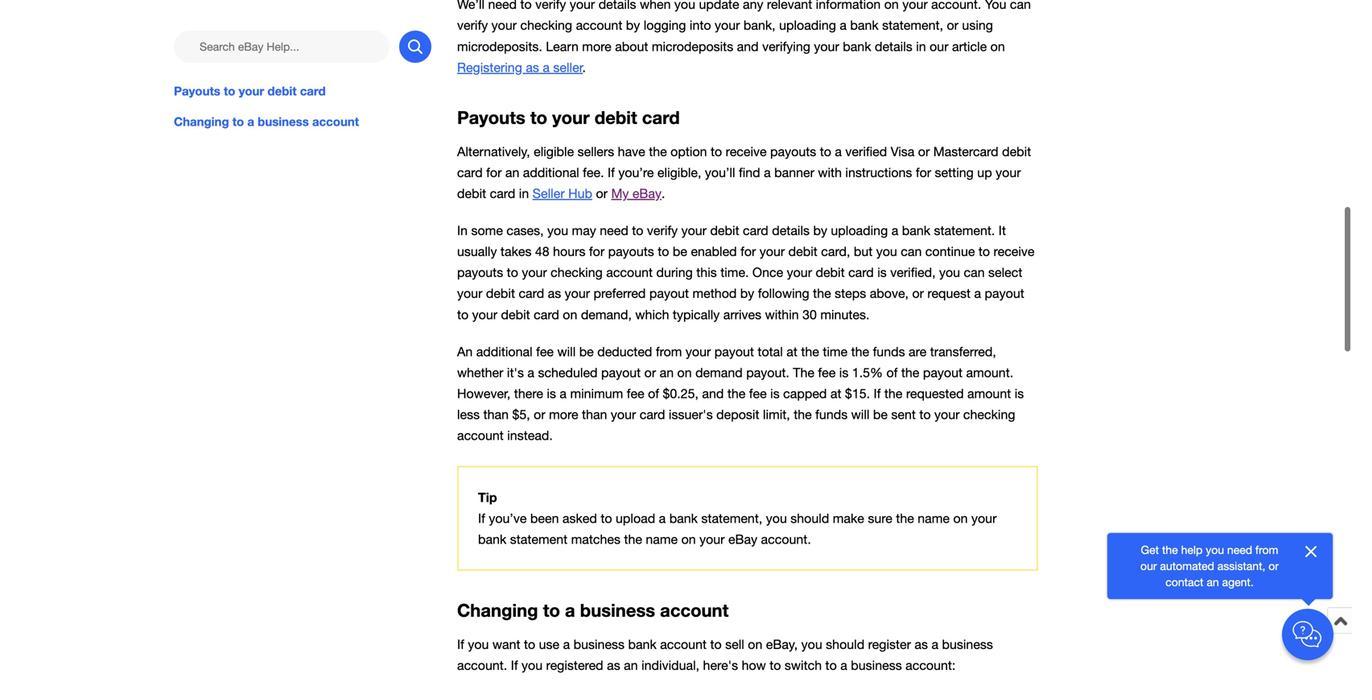 Task type: locate. For each thing, give the bounding box(es) containing it.
you inside "tip if you've been asked to upload a bank statement, you should make sure the name on your bank statement matches the name on your ebay account."
[[766, 511, 787, 526]]

an additional fee will be deducted from your payout total at the time the funds are transferred, whether it's a scheduled payout or an on demand payout. the fee is 1.5% of the payout amount. however, there is a minimum fee of $0.25, and the fee is capped at $15. if the requested amount is less than $5, or more than your card issuer's deposit limit, the funds will be sent to your checking account instead.
[[457, 344, 1025, 443]]

0 horizontal spatial can
[[901, 244, 922, 259]]

is up the above,
[[878, 265, 887, 280]]

you're
[[619, 165, 654, 180]]

0 vertical spatial more
[[582, 39, 612, 54]]

in
[[917, 39, 927, 54], [519, 186, 529, 201]]

1 vertical spatial by
[[814, 223, 828, 238]]

demand
[[696, 365, 743, 380]]

account.
[[932, 0, 982, 12], [761, 532, 812, 547], [457, 658, 508, 673]]

funds down $15.
[[816, 407, 848, 422]]

0 vertical spatial payouts
[[174, 84, 220, 98]]

uploading inside in some cases, you may need to verify your debit card details by uploading a bank statement. it usually takes 48 hours for payouts to be enabled for your debit card, but you can continue to receive payouts to your checking account during this time. once your debit card is verified, you can select your debit card as your preferred payout method by following the steps above, or request a payout to your debit card on demand, which typically arrives within 30 minutes.
[[831, 223, 888, 238]]

automated
[[1161, 559, 1215, 573]]

additional inside an additional fee will be deducted from your payout total at the time the funds are transferred, whether it's a scheduled payout or an on demand payout. the fee is 1.5% of the payout amount. however, there is a minimum fee of $0.25, and the fee is capped at $15. if the requested amount is less than $5, or more than your card issuer's deposit limit, the funds will be sent to your checking account instead.
[[477, 344, 533, 359]]

uploading up but
[[831, 223, 888, 238]]

0 horizontal spatial details
[[599, 0, 637, 12]]

0 horizontal spatial by
[[626, 18, 640, 33]]

to right switch
[[826, 658, 837, 673]]

ebay inside "tip if you've been asked to upload a bank statement, you should make sure the name on your bank statement matches the name on your ebay account."
[[729, 532, 758, 547]]

the up deposit
[[728, 386, 746, 401]]

payouts inside alternatively, eligible sellers have the option to receive payouts to a verified visa or mastercard debit card for an additional fee. if you're eligible, you'll find a banner with instructions for setting up your debit card in
[[771, 144, 817, 159]]

0 vertical spatial be
[[673, 244, 688, 259]]

can inside we'll need to verify your details when you update any relevant information on your account. you can verify your checking account by logging into your bank, uploading a bank statement, or using microdeposits. learn more about microdeposits and verifying your bank details in our article on registering as a seller .
[[1011, 0, 1032, 12]]

1 vertical spatial our
[[1141, 559, 1158, 573]]

account inside changing to a business account link
[[312, 114, 359, 129]]

card down $0.25, at bottom
[[640, 407, 666, 422]]

deducted
[[598, 344, 653, 359]]

0 vertical spatial from
[[656, 344, 682, 359]]

account down less
[[457, 428, 504, 443]]

an inside alternatively, eligible sellers have the option to receive payouts to a verified visa or mastercard debit card for an additional fee. if you're eligible, you'll find a banner with instructions for setting up your debit card in
[[506, 165, 520, 180]]

1 horizontal spatial account.
[[761, 532, 812, 547]]

checking
[[521, 18, 573, 33], [551, 265, 603, 280], [964, 407, 1016, 422]]

you left make
[[766, 511, 787, 526]]

1 vertical spatial be
[[580, 344, 594, 359]]

payouts to your debit card up eligible
[[457, 107, 680, 128]]

continue
[[926, 244, 976, 259]]

1 vertical spatial changing to a business account
[[457, 600, 729, 621]]

0 vertical spatial of
[[887, 365, 898, 380]]

1 horizontal spatial .
[[662, 186, 666, 201]]

account up individual, on the bottom of the page
[[661, 637, 707, 652]]

the right get
[[1163, 543, 1179, 556]]

by up arrives
[[741, 286, 755, 301]]

receive inside alternatively, eligible sellers have the option to receive payouts to a verified visa or mastercard debit card for an additional fee. if you're eligible, you'll find a banner with instructions for setting up your debit card in
[[726, 144, 767, 159]]

changing to a business account
[[174, 114, 359, 129], [457, 600, 729, 621]]

1 horizontal spatial payouts
[[457, 107, 526, 128]]

0 vertical spatial checking
[[521, 18, 573, 33]]

the inside 'get the help you need from our automated assistant, or contact an agent.'
[[1163, 543, 1179, 556]]

1 horizontal spatial changing to a business account
[[457, 600, 729, 621]]

1 horizontal spatial our
[[1141, 559, 1158, 573]]

an
[[457, 344, 473, 359]]

1 vertical spatial should
[[826, 637, 865, 652]]

you up hours
[[548, 223, 569, 238]]

our left article
[[930, 39, 949, 54]]

0 vertical spatial verify
[[536, 0, 566, 12]]

an up $0.25, at bottom
[[660, 365, 674, 380]]

2 horizontal spatial can
[[1011, 0, 1032, 12]]

use
[[539, 637, 560, 652]]

2 horizontal spatial account.
[[932, 0, 982, 12]]

1 vertical spatial from
[[1256, 543, 1279, 556]]

by up about
[[626, 18, 640, 33]]

information
[[816, 0, 881, 12]]

bank
[[851, 18, 879, 33], [843, 39, 872, 54], [903, 223, 931, 238], [670, 511, 698, 526], [478, 532, 507, 547], [629, 637, 657, 652]]

if right $15.
[[874, 386, 881, 401]]

seller
[[533, 186, 565, 201]]

you right but
[[877, 244, 898, 259]]

logging
[[644, 18, 687, 33]]

hub
[[569, 186, 593, 201]]

checking down hours
[[551, 265, 603, 280]]

if right fee.
[[608, 165, 615, 180]]

of left $0.25, at bottom
[[648, 386, 660, 401]]

0 horizontal spatial account.
[[457, 658, 508, 673]]

amount.
[[967, 365, 1014, 380]]

if
[[608, 165, 615, 180], [874, 386, 881, 401], [478, 511, 486, 526], [457, 637, 465, 652], [511, 658, 518, 673]]

limit,
[[763, 407, 791, 422]]

need inside in some cases, you may need to verify your debit card details by uploading a bank statement. it usually takes 48 hours for payouts to be enabled for your debit card, but you can continue to receive payouts to your checking account during this time. once your debit card is verified, you can select your debit card as your preferred payout method by following the steps above, or request a payout to your debit card on demand, which typically arrives within 30 minutes.
[[600, 223, 629, 238]]

can
[[1011, 0, 1032, 12], [901, 244, 922, 259], [964, 265, 985, 280]]

account up about
[[576, 18, 623, 33]]

account. inside we'll need to verify your details when you update any relevant information on your account. you can verify your checking account by logging into your bank, uploading a bank statement, or using microdeposits. learn more about microdeposits and verifying your bank details in our article on registering as a seller .
[[932, 0, 982, 12]]

as left "seller"
[[526, 60, 539, 75]]

or inside alternatively, eligible sellers have the option to receive payouts to a verified visa or mastercard debit card for an additional fee. if you're eligible, you'll find a banner with instructions for setting up your debit card in
[[919, 144, 930, 159]]

following
[[758, 286, 810, 301]]

verify up learn
[[536, 0, 566, 12]]

total
[[758, 344, 783, 359]]

make
[[833, 511, 865, 526]]

name down upload
[[646, 532, 678, 547]]

or left using
[[947, 18, 959, 33]]

sent
[[892, 407, 916, 422]]

enabled
[[691, 244, 737, 259]]

payouts to your debit card down search ebay help... text box
[[174, 84, 326, 98]]

additional inside alternatively, eligible sellers have the option to receive payouts to a verified visa or mastercard debit card for an additional fee. if you're eligible, you'll find a banner with instructions for setting up your debit card in
[[523, 165, 580, 180]]

statement.
[[935, 223, 996, 238]]

2 than from the left
[[582, 407, 608, 422]]

is
[[878, 265, 887, 280], [840, 365, 849, 380], [547, 386, 556, 401], [771, 386, 780, 401], [1015, 386, 1025, 401]]

0 vertical spatial funds
[[873, 344, 906, 359]]

get the help you need from our automated assistant, or contact an agent. tooltip
[[1134, 542, 1287, 590]]

should inside if you want to use a business bank account to sell on ebay, you should register as a business account. if you registered as an individual, here's how to switch to a business account:
[[826, 637, 865, 652]]

verify down the we'll on the top left of page
[[457, 18, 488, 33]]

2 horizontal spatial need
[[1228, 543, 1253, 556]]

0 vertical spatial our
[[930, 39, 949, 54]]

a right the "it's"
[[528, 365, 535, 380]]

1 vertical spatial of
[[648, 386, 660, 401]]

1 than from the left
[[484, 407, 509, 422]]

1 horizontal spatial ebay
[[729, 532, 758, 547]]

the up 1.5%
[[852, 344, 870, 359]]

when
[[640, 0, 671, 12]]

you inside 'get the help you need from our automated assistant, or contact an agent.'
[[1206, 543, 1225, 556]]

0 horizontal spatial funds
[[816, 407, 848, 422]]

receive
[[726, 144, 767, 159], [994, 244, 1035, 259]]

0 vertical spatial account.
[[932, 0, 982, 12]]

in left article
[[917, 39, 927, 54]]

a
[[840, 18, 847, 33], [543, 60, 550, 75], [248, 114, 254, 129], [835, 144, 842, 159], [764, 165, 771, 180], [892, 223, 899, 238], [975, 286, 982, 301], [528, 365, 535, 380], [560, 386, 567, 401], [659, 511, 666, 526], [565, 600, 576, 621], [563, 637, 570, 652], [932, 637, 939, 652], [841, 658, 848, 673]]

details inside in some cases, you may need to verify your debit card details by uploading a bank statement. it usually takes 48 hours for payouts to be enabled for your debit card, but you can continue to receive payouts to your checking account during this time. once your debit card is verified, you can select your debit card as your preferred payout method by following the steps above, or request a payout to your debit card on demand, which typically arrives within 30 minutes.
[[772, 223, 810, 238]]

in left seller
[[519, 186, 529, 201]]

the down capped on the bottom of the page
[[794, 407, 812, 422]]

1 vertical spatial statement,
[[702, 511, 763, 526]]

0 vertical spatial by
[[626, 18, 640, 33]]

0 horizontal spatial than
[[484, 407, 509, 422]]

0 horizontal spatial our
[[930, 39, 949, 54]]

minutes.
[[821, 307, 870, 322]]

can up verified,
[[901, 244, 922, 259]]

1 horizontal spatial by
[[741, 286, 755, 301]]

bank,
[[744, 18, 776, 33]]

0 vertical spatial uploading
[[780, 18, 837, 33]]

alternatively, eligible sellers have the option to receive payouts to a verified visa or mastercard debit card for an additional fee. if you're eligible, you'll find a banner with instructions for setting up your debit card in
[[457, 144, 1032, 201]]

0 horizontal spatial .
[[583, 60, 586, 75]]

details down information
[[875, 39, 913, 54]]

which
[[636, 307, 670, 322]]

more
[[582, 39, 612, 54], [549, 407, 579, 422]]

account up preferred
[[607, 265, 653, 280]]

additional up seller
[[523, 165, 580, 180]]

on inside an additional fee will be deducted from your payout total at the time the funds are transferred, whether it's a scheduled payout or an on demand payout. the fee is 1.5% of the payout amount. however, there is a minimum fee of $0.25, and the fee is capped at $15. if the requested amount is less than $5, or more than your card issuer's deposit limit, the funds will be sent to your checking account instead.
[[678, 365, 692, 380]]

to up microdeposits.
[[521, 0, 532, 12]]

but
[[854, 244, 873, 259]]

capped
[[784, 386, 827, 401]]

0 vertical spatial payouts to your debit card
[[174, 84, 326, 98]]

card up once
[[743, 223, 769, 238]]

as down 48
[[548, 286, 561, 301]]

0 vertical spatial ebay
[[633, 186, 662, 201]]

account inside an additional fee will be deducted from your payout total at the time the funds are transferred, whether it's a scheduled payout or an on demand payout. the fee is 1.5% of the payout amount. however, there is a minimum fee of $0.25, and the fee is capped at $15. if the requested amount is less than $5, or more than your card issuer's deposit limit, the funds will be sent to your checking account instead.
[[457, 428, 504, 443]]

or inside 'get the help you need from our automated assistant, or contact an agent.'
[[1269, 559, 1280, 573]]

minimum
[[571, 386, 624, 401]]

the inside alternatively, eligible sellers have the option to receive payouts to a verified visa or mastercard debit card for an additional fee. if you're eligible, you'll find a banner with instructions for setting up your debit card in
[[649, 144, 667, 159]]

by up card,
[[814, 223, 828, 238]]

the up "the"
[[802, 344, 820, 359]]

48
[[535, 244, 550, 259]]

payout down deducted
[[602, 365, 641, 380]]

get
[[1142, 543, 1160, 556]]

1 horizontal spatial and
[[737, 39, 759, 54]]

0 horizontal spatial more
[[549, 407, 579, 422]]

your inside alternatively, eligible sellers have the option to receive payouts to a verified visa or mastercard debit card for an additional fee. if you're eligible, you'll find a banner with instructions for setting up your debit card in
[[996, 165, 1022, 180]]

1 horizontal spatial payouts to your debit card
[[457, 107, 680, 128]]

2 vertical spatial can
[[964, 265, 985, 280]]

an inside 'get the help you need from our automated assistant, or contact an agent.'
[[1207, 575, 1220, 589]]

can right you
[[1011, 0, 1032, 12]]

statement, inside we'll need to verify your details when you update any relevant information on your account. you can verify your checking account by logging into your bank, uploading a bank statement, or using microdeposits. learn more about microdeposits and verifying your bank details in our article on registering as a seller .
[[883, 18, 944, 33]]

option
[[671, 144, 707, 159]]

account inside we'll need to verify your details when you update any relevant information on your account. you can verify your checking account by logging into your bank, uploading a bank statement, or using microdeposits. learn more about microdeposits and verifying your bank details in our article on registering as a seller .
[[576, 18, 623, 33]]

account. inside if you want to use a business bank account to sell on ebay, you should register as a business account. if you registered as an individual, here's how to switch to a business account:
[[457, 658, 508, 673]]

the up 30
[[813, 286, 832, 301]]

to up the use
[[543, 600, 560, 621]]

account. inside "tip if you've been asked to upload a bank statement, you should make sure the name on your bank statement matches the name on your ebay account."
[[761, 532, 812, 547]]

the down upload
[[624, 532, 643, 547]]

0 horizontal spatial from
[[656, 344, 682, 359]]

0 vertical spatial changing to a business account
[[174, 114, 359, 129]]

as inside in some cases, you may need to verify your debit card details by uploading a bank statement. it usually takes 48 hours for payouts to be enabled for your debit card, but you can continue to receive payouts to your checking account during this time. once your debit card is verified, you can select your debit card as your preferred payout method by following the steps above, or request a payout to your debit card on demand, which typically arrives within 30 minutes.
[[548, 286, 561, 301]]

1 horizontal spatial details
[[772, 223, 810, 238]]

0 horizontal spatial in
[[519, 186, 529, 201]]

be inside in some cases, you may need to verify your debit card details by uploading a bank statement. it usually takes 48 hours for payouts to be enabled for your debit card, but you can continue to receive payouts to your checking account during this time. once your debit card is verified, you can select your debit card as your preferred payout method by following the steps above, or request a payout to your debit card on demand, which typically arrives within 30 minutes.
[[673, 244, 688, 259]]

changing to a business account up the use
[[457, 600, 729, 621]]

1 horizontal spatial receive
[[994, 244, 1035, 259]]

for up time.
[[741, 244, 756, 259]]

1 vertical spatial more
[[549, 407, 579, 422]]

checking inside we'll need to verify your details when you update any relevant information on your account. you can verify your checking account by logging into your bank, uploading a bank statement, or using microdeposits. learn more about microdeposits and verifying your bank details in our article on registering as a seller .
[[521, 18, 573, 33]]

to left sell
[[711, 637, 722, 652]]

eligible
[[534, 144, 574, 159]]

be up scheduled at left bottom
[[580, 344, 594, 359]]

we'll need to verify your details when you update any relevant information on your account. you can verify your checking account by logging into your bank, uploading a bank statement, or using microdeposits. learn more about microdeposits and verifying your bank details in our article on registering as a seller .
[[457, 0, 1032, 75]]

0 horizontal spatial need
[[488, 0, 517, 12]]

preferred
[[594, 286, 646, 301]]

business inside changing to a business account link
[[258, 114, 309, 129]]

our inside we'll need to verify your details when you update any relevant information on your account. you can verify your checking account by logging into your bank, uploading a bank statement, or using microdeposits. learn more about microdeposits and verifying your bank details in our article on registering as a seller .
[[930, 39, 949, 54]]

this
[[697, 265, 717, 280]]

2 vertical spatial account.
[[457, 658, 508, 673]]

1 vertical spatial will
[[852, 407, 870, 422]]

been
[[531, 511, 559, 526]]

debit left card,
[[789, 244, 818, 259]]

fee
[[536, 344, 554, 359], [819, 365, 836, 380], [627, 386, 645, 401], [750, 386, 767, 401]]

will down $15.
[[852, 407, 870, 422]]

0 vertical spatial additional
[[523, 165, 580, 180]]

takes
[[501, 244, 532, 259]]

0 vertical spatial and
[[737, 39, 759, 54]]

to inside an additional fee will be deducted from your payout total at the time the funds are transferred, whether it's a scheduled payout or an on demand payout. the fee is 1.5% of the payout amount. however, there is a minimum fee of $0.25, and the fee is capped at $15. if the requested amount is less than $5, or more than your card issuer's deposit limit, the funds will be sent to your checking account instead.
[[920, 407, 931, 422]]

0 horizontal spatial will
[[558, 344, 576, 359]]

to right sent
[[920, 407, 931, 422]]

debit
[[268, 84, 297, 98], [595, 107, 638, 128], [1003, 144, 1032, 159], [457, 186, 487, 201], [711, 223, 740, 238], [789, 244, 818, 259], [816, 265, 845, 280], [486, 286, 515, 301], [501, 307, 530, 322]]

2 vertical spatial details
[[772, 223, 810, 238]]

at
[[787, 344, 798, 359], [831, 386, 842, 401]]

and inside we'll need to verify your details when you update any relevant information on your account. you can verify your checking account by logging into your bank, uploading a bank statement, or using microdeposits. learn more about microdeposits and verifying your bank details in our article on registering as a seller .
[[737, 39, 759, 54]]

1 horizontal spatial than
[[582, 407, 608, 422]]

uploading inside we'll need to verify your details when you update any relevant information on your account. you can verify your checking account by logging into your bank, uploading a bank statement, or using microdeposits. learn more about microdeposits and verifying your bank details in our article on registering as a seller .
[[780, 18, 837, 33]]

you've
[[489, 511, 527, 526]]

0 vertical spatial can
[[1011, 0, 1032, 12]]

you left want
[[468, 637, 489, 652]]

0 horizontal spatial ebay
[[633, 186, 662, 201]]

0 vertical spatial statement,
[[883, 18, 944, 33]]

should left make
[[791, 511, 830, 526]]

should
[[791, 511, 830, 526], [826, 637, 865, 652]]

from
[[656, 344, 682, 359], [1256, 543, 1279, 556]]

1 vertical spatial ebay
[[729, 532, 758, 547]]

statement,
[[883, 18, 944, 33], [702, 511, 763, 526]]

0 horizontal spatial payouts
[[174, 84, 220, 98]]

0 vertical spatial changing
[[174, 114, 229, 129]]

payout down during
[[650, 286, 689, 301]]

card up some
[[490, 186, 516, 201]]

0 vertical spatial should
[[791, 511, 830, 526]]

1 vertical spatial and
[[703, 386, 724, 401]]

2 vertical spatial be
[[874, 407, 888, 422]]

1 vertical spatial receive
[[994, 244, 1035, 259]]

need inside 'get the help you need from our automated assistant, or contact an agent.'
[[1228, 543, 1253, 556]]

on inside in some cases, you may need to verify your debit card details by uploading a bank statement. it usually takes 48 hours for payouts to be enabled for your debit card, but you can continue to receive payouts to your checking account during this time. once your debit card is verified, you can select your debit card as your preferred payout method by following the steps above, or request a payout to your debit card on demand, which typically arrives within 30 minutes.
[[563, 307, 578, 322]]

our down get
[[1141, 559, 1158, 573]]

whether
[[457, 365, 504, 380]]

are
[[909, 344, 927, 359]]

2 horizontal spatial details
[[875, 39, 913, 54]]

payouts
[[771, 144, 817, 159], [608, 244, 655, 259], [457, 265, 503, 280]]

0 horizontal spatial at
[[787, 344, 798, 359]]

an left agent.
[[1207, 575, 1220, 589]]

to down takes
[[507, 265, 519, 280]]

checking down the amount at right bottom
[[964, 407, 1016, 422]]

or down deducted
[[645, 365, 656, 380]]

1 vertical spatial changing
[[457, 600, 538, 621]]

and down demand
[[703, 386, 724, 401]]

1 vertical spatial checking
[[551, 265, 603, 280]]

0 horizontal spatial payouts
[[457, 265, 503, 280]]

account
[[576, 18, 623, 33], [312, 114, 359, 129], [607, 265, 653, 280], [457, 428, 504, 443], [660, 600, 729, 621], [661, 637, 707, 652]]

receive up find
[[726, 144, 767, 159]]

or right $5,
[[534, 407, 546, 422]]

or right visa
[[919, 144, 930, 159]]

setting
[[935, 165, 974, 180]]

a up with
[[835, 144, 842, 159]]

1 horizontal spatial can
[[964, 265, 985, 280]]

receive up select
[[994, 244, 1035, 259]]

1 vertical spatial account.
[[761, 532, 812, 547]]

1 vertical spatial at
[[831, 386, 842, 401]]

on
[[885, 0, 899, 12], [991, 39, 1006, 54], [563, 307, 578, 322], [678, 365, 692, 380], [954, 511, 968, 526], [682, 532, 696, 547], [748, 637, 763, 652]]

if down want
[[511, 658, 518, 673]]

will up scheduled at left bottom
[[558, 344, 576, 359]]

0 vertical spatial name
[[918, 511, 950, 526]]

a left "seller"
[[543, 60, 550, 75]]

1 horizontal spatial from
[[1256, 543, 1279, 556]]

ebay,
[[766, 637, 798, 652]]

1 vertical spatial need
[[600, 223, 629, 238]]

you up 'into'
[[675, 0, 696, 12]]

be
[[673, 244, 688, 259], [580, 344, 594, 359], [874, 407, 888, 422]]

2 vertical spatial need
[[1228, 543, 1253, 556]]

debit down takes
[[486, 286, 515, 301]]

may
[[572, 223, 597, 238]]

0 vertical spatial need
[[488, 0, 517, 12]]

my ebay link
[[612, 186, 662, 201]]

up
[[978, 165, 993, 180]]

uploading down relevant
[[780, 18, 837, 33]]

issuer's
[[669, 407, 713, 422]]

from inside an additional fee will be deducted from your payout total at the time the funds are transferred, whether it's a scheduled payout or an on demand payout. the fee is 1.5% of the payout amount. however, there is a minimum fee of $0.25, and the fee is capped at $15. if the requested amount is less than $5, or more than your card issuer's deposit limit, the funds will be sent to your checking account instead.
[[656, 344, 682, 359]]

details
[[599, 0, 637, 12], [875, 39, 913, 54], [772, 223, 810, 238]]

during
[[657, 265, 693, 280]]

or down verified,
[[913, 286, 924, 301]]

0 horizontal spatial changing to a business account
[[174, 114, 359, 129]]

transferred,
[[931, 344, 997, 359]]

in inside alternatively, eligible sellers have the option to receive payouts to a verified visa or mastercard debit card for an additional fee. if you're eligible, you'll find a banner with instructions for setting up your debit card in
[[519, 186, 529, 201]]

you down the use
[[522, 658, 543, 673]]

is right there
[[547, 386, 556, 401]]

name right sure at the bottom
[[918, 511, 950, 526]]

2 horizontal spatial be
[[874, 407, 888, 422]]

1 vertical spatial .
[[662, 186, 666, 201]]

an left individual, on the bottom of the page
[[624, 658, 638, 673]]

card up "option"
[[642, 107, 680, 128]]

$5,
[[513, 407, 530, 422]]

0 vertical spatial receive
[[726, 144, 767, 159]]

an inside if you want to use a business bank account to sell on ebay, you should register as a business account. if you registered as an individual, here's how to switch to a business account:
[[624, 658, 638, 673]]

1 vertical spatial in
[[519, 186, 529, 201]]

0 horizontal spatial and
[[703, 386, 724, 401]]

payouts down usually
[[457, 265, 503, 280]]

business
[[258, 114, 309, 129], [580, 600, 656, 621], [574, 637, 625, 652], [943, 637, 994, 652], [851, 658, 902, 673]]

the
[[649, 144, 667, 159], [813, 286, 832, 301], [802, 344, 820, 359], [852, 344, 870, 359], [902, 365, 920, 380], [728, 386, 746, 401], [885, 386, 903, 401], [794, 407, 812, 422], [897, 511, 915, 526], [624, 532, 643, 547], [1163, 543, 1179, 556]]

card inside an additional fee will be deducted from your payout total at the time the funds are transferred, whether it's a scheduled payout or an on demand payout. the fee is 1.5% of the payout amount. however, there is a minimum fee of $0.25, and the fee is capped at $15. if the requested amount is less than $5, or more than your card issuer's deposit limit, the funds will be sent to your checking account instead.
[[640, 407, 666, 422]]

debit right mastercard
[[1003, 144, 1032, 159]]

1 horizontal spatial in
[[917, 39, 927, 54]]

1 vertical spatial payouts
[[608, 244, 655, 259]]

1 vertical spatial uploading
[[831, 223, 888, 238]]



Task type: describe. For each thing, give the bounding box(es) containing it.
to inside "tip if you've been asked to upload a bank statement, you should make sure the name on your bank statement matches the name on your ebay account."
[[601, 511, 612, 526]]

a down payouts to your debit card link on the top left of page
[[248, 114, 254, 129]]

to up with
[[820, 144, 832, 159]]

instructions
[[846, 165, 913, 180]]

asked
[[563, 511, 597, 526]]

debit up in
[[457, 186, 487, 201]]

as right registered
[[607, 658, 621, 673]]

mastercard
[[934, 144, 999, 159]]

an inside an additional fee will be deducted from your payout total at the time the funds are transferred, whether it's a scheduled payout or an on demand payout. the fee is 1.5% of the payout amount. however, there is a minimum fee of $0.25, and the fee is capped at $15. if the requested amount is less than $5, or more than your card issuer's deposit limit, the funds will be sent to your checking account instead.
[[660, 365, 674, 380]]

upload
[[616, 511, 656, 526]]

once
[[753, 265, 784, 280]]

in
[[457, 223, 468, 238]]

to left the use
[[524, 637, 536, 652]]

payouts to your debit card link
[[174, 82, 432, 100]]

amount
[[968, 386, 1012, 401]]

card up changing to a business account link
[[300, 84, 326, 98]]

find
[[739, 165, 761, 180]]

with
[[818, 165, 842, 180]]

payout.
[[747, 365, 790, 380]]

0 vertical spatial details
[[599, 0, 637, 12]]

fee right minimum at the left
[[627, 386, 645, 401]]

request
[[928, 286, 971, 301]]

scheduled
[[538, 365, 598, 380]]

1 horizontal spatial payouts
[[608, 244, 655, 259]]

help
[[1182, 543, 1203, 556]]

card down 48
[[519, 286, 545, 301]]

2 horizontal spatial by
[[814, 223, 828, 238]]

registering
[[457, 60, 523, 75]]

eligible,
[[658, 165, 702, 180]]

bank inside in some cases, you may need to verify your debit card details by uploading a bank statement. it usually takes 48 hours for payouts to be enabled for your debit card, but you can continue to receive payouts to your checking account during this time. once your debit card is verified, you can select your debit card as your preferred payout method by following the steps above, or request a payout to your debit card on demand, which typically arrives within 30 minutes.
[[903, 223, 931, 238]]

relevant
[[767, 0, 813, 12]]

within
[[766, 307, 799, 322]]

from inside 'get the help you need from our automated assistant, or contact an agent.'
[[1256, 543, 1279, 556]]

you inside we'll need to verify your details when you update any relevant information on your account. you can verify your checking account by logging into your bank, uploading a bank statement, or using microdeposits. learn more about microdeposits and verifying your bank details in our article on registering as a seller .
[[675, 0, 696, 12]]

to up during
[[658, 244, 670, 259]]

checking inside in some cases, you may need to verify your debit card details by uploading a bank statement. it usually takes 48 hours for payouts to be enabled for your debit card, but you can continue to receive payouts to your checking account during this time. once your debit card is verified, you can select your debit card as your preferred payout method by following the steps above, or request a payout to your debit card on demand, which typically arrives within 30 minutes.
[[551, 265, 603, 280]]

to up you'll
[[711, 144, 723, 159]]

need inside we'll need to verify your details when you update any relevant information on your account. you can verify your checking account by logging into your bank, uploading a bank statement, or using microdeposits. learn more about microdeposits and verifying your bank details in our article on registering as a seller .
[[488, 0, 517, 12]]

for down may
[[589, 244, 605, 259]]

debit up enabled
[[711, 223, 740, 238]]

0 horizontal spatial changing
[[174, 114, 229, 129]]

a right the use
[[563, 637, 570, 652]]

or inside we'll need to verify your details when you update any relevant information on your account. you can verify your checking account by logging into your bank, uploading a bank statement, or using microdeposits. learn more about microdeposits and verifying your bank details in our article on registering as a seller .
[[947, 18, 959, 33]]

for down alternatively, at the left
[[487, 165, 502, 180]]

if inside "tip if you've been asked to upload a bank statement, you should make sure the name on your bank statement matches the name on your ebay account."
[[478, 511, 486, 526]]

typically
[[673, 307, 720, 322]]

to right how
[[770, 658, 782, 673]]

cases,
[[507, 223, 544, 238]]

checking inside an additional fee will be deducted from your payout total at the time the funds are transferred, whether it's a scheduled payout or an on demand payout. the fee is 1.5% of the payout amount. however, there is a minimum fee of $0.25, and the fee is capped at $15. if the requested amount is less than $5, or more than your card issuer's deposit limit, the funds will be sent to your checking account instead.
[[964, 407, 1016, 422]]

1 horizontal spatial will
[[852, 407, 870, 422]]

0 horizontal spatial be
[[580, 344, 594, 359]]

alternatively,
[[457, 144, 530, 159]]

debit up changing to a business account link
[[268, 84, 297, 98]]

verifying
[[763, 39, 811, 54]]

fee.
[[583, 165, 604, 180]]

1 horizontal spatial verify
[[536, 0, 566, 12]]

1.5%
[[853, 365, 883, 380]]

to down statement.
[[979, 244, 991, 259]]

account inside in some cases, you may need to verify your debit card details by uploading a bank statement. it usually takes 48 hours for payouts to be enabled for your debit card, but you can continue to receive payouts to your checking account during this time. once your debit card is verified, you can select your debit card as your preferred payout method by following the steps above, or request a payout to your debit card on demand, which typically arrives within 30 minutes.
[[607, 265, 653, 280]]

tip
[[478, 489, 497, 505]]

card down but
[[849, 265, 874, 280]]

a up registered
[[565, 600, 576, 621]]

about
[[615, 39, 649, 54]]

is down time
[[840, 365, 849, 380]]

there
[[514, 386, 544, 401]]

sell
[[726, 637, 745, 652]]

verified
[[846, 144, 888, 159]]

switch
[[785, 658, 822, 673]]

sellers
[[578, 144, 615, 159]]

. inside we'll need to verify your details when you update any relevant information on your account. you can verify your checking account by logging into your bank, uploading a bank statement, or using microdeposits. learn more about microdeposits and verifying your bank details in our article on registering as a seller .
[[583, 60, 586, 75]]

we'll
[[457, 0, 485, 12]]

you up switch
[[802, 637, 823, 652]]

register
[[869, 637, 912, 652]]

above,
[[870, 286, 909, 301]]

fee down time
[[819, 365, 836, 380]]

tip if you've been asked to upload a bank statement, you should make sure the name on your bank statement matches the name on your ebay account.
[[478, 489, 997, 547]]

you down continue
[[940, 265, 961, 280]]

1 horizontal spatial of
[[887, 365, 898, 380]]

1 horizontal spatial changing
[[457, 600, 538, 621]]

1 horizontal spatial name
[[918, 511, 950, 526]]

payout up requested
[[924, 365, 963, 380]]

the right sure at the bottom
[[897, 511, 915, 526]]

if left want
[[457, 637, 465, 652]]

usually
[[457, 244, 497, 259]]

the inside in some cases, you may need to verify your debit card details by uploading a bank statement. it usually takes 48 hours for payouts to be enabled for your debit card, but you can continue to receive payouts to your checking account during this time. once your debit card is verified, you can select your debit card as your preferred payout method by following the steps above, or request a payout to your debit card on demand, which typically arrives within 30 minutes.
[[813, 286, 832, 301]]

card,
[[822, 244, 851, 259]]

registered
[[546, 658, 604, 673]]

account inside if you want to use a business bank account to sell on ebay, you should register as a business account. if you registered as an individual, here's how to switch to a business account:
[[661, 637, 707, 652]]

microdeposits
[[652, 39, 734, 54]]

demand,
[[581, 307, 632, 322]]

fee up scheduled at left bottom
[[536, 344, 554, 359]]

you'll
[[705, 165, 736, 180]]

card left "demand,"
[[534, 307, 560, 322]]

verify inside in some cases, you may need to verify your debit card details by uploading a bank statement. it usually takes 48 hours for payouts to be enabled for your debit card, but you can continue to receive payouts to your checking account during this time. once your debit card is verified, you can select your debit card as your preferred payout method by following the steps above, or request a payout to your debit card on demand, which typically arrives within 30 minutes.
[[647, 223, 678, 238]]

and inside an additional fee will be deducted from your payout total at the time the funds are transferred, whether it's a scheduled payout or an on demand payout. the fee is 1.5% of the payout amount. however, there is a minimum fee of $0.25, and the fee is capped at $15. if the requested amount is less than $5, or more than your card issuer's deposit limit, the funds will be sent to your checking account instead.
[[703, 386, 724, 401]]

registering as a seller link
[[457, 60, 583, 75]]

1 vertical spatial payouts
[[457, 107, 526, 128]]

article
[[953, 39, 987, 54]]

to down my ebay link
[[632, 223, 644, 238]]

1 horizontal spatial at
[[831, 386, 842, 401]]

update
[[699, 0, 740, 12]]

debit up the "it's"
[[501, 307, 530, 322]]

should inside "tip if you've been asked to upload a bank statement, you should make sure the name on your bank statement matches the name on your ebay account."
[[791, 511, 830, 526]]

fee down payout.
[[750, 386, 767, 401]]

a inside "tip if you've been asked to upload a bank statement, you should make sure the name on your bank statement matches the name on your ebay account."
[[659, 511, 666, 526]]

a right find
[[764, 165, 771, 180]]

our inside 'get the help you need from our automated assistant, or contact an agent.'
[[1141, 559, 1158, 573]]

or inside in some cases, you may need to verify your debit card details by uploading a bank statement. it usually takes 48 hours for payouts to be enabled for your debit card, but you can continue to receive payouts to your checking account during this time. once your debit card is verified, you can select your debit card as your preferred payout method by following the steps above, or request a payout to your debit card on demand, which typically arrives within 30 minutes.
[[913, 286, 924, 301]]

for left setting
[[916, 165, 932, 180]]

2 vertical spatial by
[[741, 286, 755, 301]]

as up account:
[[915, 637, 929, 652]]

to inside we'll need to verify your details when you update any relevant information on your account. you can verify your checking account by logging into your bank, uploading a bank statement, or using microdeposits. learn more about microdeposits and verifying your bank details in our article on registering as a seller .
[[521, 0, 532, 12]]

payout down select
[[985, 286, 1025, 301]]

on inside if you want to use a business bank account to sell on ebay, you should register as a business account. if you registered as an individual, here's how to switch to a business account:
[[748, 637, 763, 652]]

by inside we'll need to verify your details when you update any relevant information on your account. you can verify your checking account by logging into your bank, uploading a bank statement, or using microdeposits. learn more about microdeposits and verifying your bank details in our article on registering as a seller .
[[626, 18, 640, 33]]

30
[[803, 307, 817, 322]]

to up eligible
[[531, 107, 548, 128]]

instead.
[[508, 428, 553, 443]]

contact
[[1166, 575, 1204, 589]]

statement, inside "tip if you've been asked to upload a bank statement, you should make sure the name on your bank statement matches the name on your ebay account."
[[702, 511, 763, 526]]

1 vertical spatial details
[[875, 39, 913, 54]]

account up sell
[[660, 600, 729, 621]]

seller hub or my ebay .
[[533, 186, 666, 201]]

select
[[989, 265, 1023, 280]]

it
[[999, 223, 1007, 238]]

debit up the have
[[595, 107, 638, 128]]

or left "my"
[[596, 186, 608, 201]]

hours
[[553, 244, 586, 259]]

is right the amount at right bottom
[[1015, 386, 1025, 401]]

as inside we'll need to verify your details when you update any relevant information on your account. you can verify your checking account by logging into your bank, uploading a bank statement, or using microdeposits. learn more about microdeposits and verifying your bank details in our article on registering as a seller .
[[526, 60, 539, 75]]

changing to a business account link
[[174, 113, 432, 131]]

method
[[693, 286, 737, 301]]

0 horizontal spatial of
[[648, 386, 660, 401]]

have
[[618, 144, 646, 159]]

you
[[986, 0, 1007, 12]]

want
[[493, 637, 521, 652]]

the down are
[[902, 365, 920, 380]]

0 horizontal spatial name
[[646, 532, 678, 547]]

time.
[[721, 265, 749, 280]]

payout up demand
[[715, 344, 755, 359]]

it's
[[507, 365, 524, 380]]

a up account:
[[932, 637, 939, 652]]

bank inside if you want to use a business bank account to sell on ebay, you should register as a business account. if you registered as an individual, here's how to switch to a business account:
[[629, 637, 657, 652]]

a right request
[[975, 286, 982, 301]]

receive inside in some cases, you may need to verify your debit card details by uploading a bank statement. it usually takes 48 hours for payouts to be enabled for your debit card, but you can continue to receive payouts to your checking account during this time. once your debit card is verified, you can select your debit card as your preferred payout method by following the steps above, or request a payout to your debit card on demand, which typically arrives within 30 minutes.
[[994, 244, 1035, 259]]

verified,
[[891, 265, 936, 280]]

microdeposits.
[[457, 39, 543, 54]]

steps
[[835, 286, 867, 301]]

0 horizontal spatial payouts to your debit card
[[174, 84, 326, 98]]

debit down card,
[[816, 265, 845, 280]]

2 vertical spatial payouts
[[457, 265, 503, 280]]

more inside we'll need to verify your details when you update any relevant information on your account. you can verify your checking account by logging into your bank, uploading a bank statement, or using microdeposits. learn more about microdeposits and verifying your bank details in our article on registering as a seller .
[[582, 39, 612, 54]]

individual,
[[642, 658, 700, 673]]

a right switch
[[841, 658, 848, 673]]

using
[[963, 18, 994, 33]]

if you want to use a business bank account to sell on ebay, you should register as a business account. if you registered as an individual, here's how to switch to a business account:
[[457, 637, 994, 673]]

some
[[471, 223, 503, 238]]

0 vertical spatial will
[[558, 344, 576, 359]]

a down scheduled at left bottom
[[560, 386, 567, 401]]

to up an
[[457, 307, 469, 322]]

account:
[[906, 658, 956, 673]]

Search eBay Help... text field
[[174, 31, 390, 63]]

1 vertical spatial payouts to your debit card
[[457, 107, 680, 128]]

arrives
[[724, 307, 762, 322]]

$15.
[[846, 386, 871, 401]]

the up sent
[[885, 386, 903, 401]]

is inside in some cases, you may need to verify your debit card details by uploading a bank statement. it usually takes 48 hours for payouts to be enabled for your debit card, but you can continue to receive payouts to your checking account during this time. once your debit card is verified, you can select your debit card as your preferred payout method by following the steps above, or request a payout to your debit card on demand, which typically arrives within 30 minutes.
[[878, 265, 887, 280]]

agent.
[[1223, 575, 1254, 589]]

assistant,
[[1218, 559, 1266, 573]]

if inside alternatively, eligible sellers have the option to receive payouts to a verified visa or mastercard debit card for an additional fee. if you're eligible, you'll find a banner with instructions for setting up your debit card in
[[608, 165, 615, 180]]

$0.25,
[[663, 386, 699, 401]]

0 horizontal spatial verify
[[457, 18, 488, 33]]

1 vertical spatial funds
[[816, 407, 848, 422]]

requested
[[907, 386, 964, 401]]

more inside an additional fee will be deducted from your payout total at the time the funds are transferred, whether it's a scheduled payout or an on demand payout. the fee is 1.5% of the payout amount. however, there is a minimum fee of $0.25, and the fee is capped at $15. if the requested amount is less than $5, or more than your card issuer's deposit limit, the funds will be sent to your checking account instead.
[[549, 407, 579, 422]]

card down alternatively, at the left
[[457, 165, 483, 180]]

to down payouts to your debit card link on the top left of page
[[233, 114, 244, 129]]

in inside we'll need to verify your details when you update any relevant information on your account. you can verify your checking account by logging into your bank, uploading a bank statement, or using microdeposits. learn more about microdeposits and verifying your bank details in our article on registering as a seller .
[[917, 39, 927, 54]]

a up verified,
[[892, 223, 899, 238]]

sure
[[868, 511, 893, 526]]

is up limit, on the bottom right of the page
[[771, 386, 780, 401]]

a down information
[[840, 18, 847, 33]]

to down search ebay help... text box
[[224, 84, 235, 98]]

how
[[742, 658, 766, 673]]

statement
[[510, 532, 568, 547]]

if inside an additional fee will be deducted from your payout total at the time the funds are transferred, whether it's a scheduled payout or an on demand payout. the fee is 1.5% of the payout amount. however, there is a minimum fee of $0.25, and the fee is capped at $15. if the requested amount is less than $5, or more than your card issuer's deposit limit, the funds will be sent to your checking account instead.
[[874, 386, 881, 401]]



Task type: vqa. For each thing, say whether or not it's contained in the screenshot.
the Watchlist icon
no



